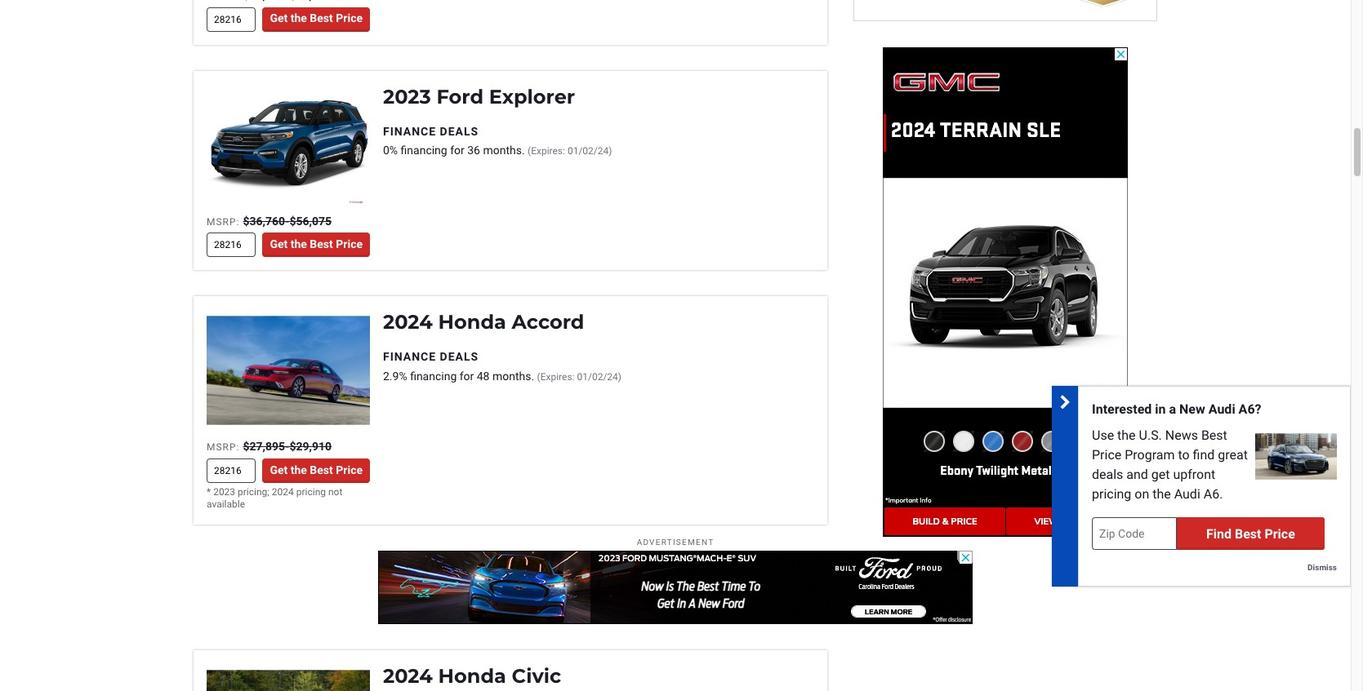 Task type: vqa. For each thing, say whether or not it's contained in the screenshot.
Honda's DEALS
yes



Task type: locate. For each thing, give the bounding box(es) containing it.
0 vertical spatial for
[[450, 144, 465, 157]]

01/02/24) down explorer
[[568, 146, 612, 157]]

2023 up available
[[213, 487, 235, 498]]

1 horizontal spatial 2023
[[383, 85, 431, 108]]

2024 honda civic
[[383, 665, 561, 689]]

finance up 0%
[[383, 125, 436, 138]]

1 vertical spatial audi
[[1174, 487, 1201, 502]]

on
[[1135, 487, 1149, 502]]

msrp: inside msrp: $27,895-$29,910
[[207, 442, 240, 454]]

0 vertical spatial zip code text field
[[207, 7, 256, 32]]

best inside button
[[1235, 527, 1262, 542]]

finance inside finance deals 2.9% financing for 48 months. (expires: 01/02/24)
[[383, 351, 436, 364]]

and
[[1127, 467, 1148, 483]]

1 vertical spatial honda
[[438, 665, 506, 689]]

2 vertical spatial 2024
[[383, 665, 433, 689]]

1 finance from the top
[[383, 125, 436, 138]]

.
[[1220, 487, 1223, 502]]

msrp: for 2023 ford explorer
[[207, 216, 240, 228]]

1 get from the top
[[270, 12, 288, 25]]

accord
[[512, 311, 584, 334]]

01/02/24) for 2024 honda accord
[[577, 371, 622, 383]]

interested
[[1092, 402, 1152, 417]]

2 vertical spatial get the best price button
[[263, 459, 370, 483]]

finance for 2023
[[383, 125, 436, 138]]

best
[[310, 12, 333, 25], [310, 238, 333, 251], [1201, 428, 1228, 444], [310, 464, 333, 477], [1235, 527, 1262, 542]]

get the best price for 2024
[[270, 464, 363, 477]]

1 msrp: from the top
[[207, 216, 240, 228]]

$29,910
[[290, 440, 332, 454]]

audi a6 .
[[1174, 487, 1223, 502]]

(expires: down explorer
[[528, 146, 565, 157]]

months. inside finance deals 2.9% financing for 48 months. (expires: 01/02/24)
[[492, 370, 534, 383]]

msrp:
[[207, 216, 240, 228], [207, 442, 240, 454]]

months. right the "48"
[[492, 370, 534, 383]]

2 get from the top
[[270, 238, 288, 251]]

finance inside finance deals 0% financing for 36 months. (expires: 01/02/24)
[[383, 125, 436, 138]]

0 vertical spatial get
[[270, 12, 288, 25]]

msrp: up zip code text box
[[207, 442, 240, 454]]

find
[[1206, 527, 1232, 542]]

1 vertical spatial a6
[[1204, 487, 1220, 502]]

0 horizontal spatial 2023
[[213, 487, 235, 498]]

0 vertical spatial 2023
[[383, 85, 431, 108]]

pricing down deals on the bottom right
[[1092, 487, 1132, 502]]

months. inside finance deals 0% financing for 36 months. (expires: 01/02/24)
[[483, 144, 525, 157]]

financing for 2024
[[410, 370, 457, 383]]

a6
[[1239, 402, 1255, 417], [1204, 487, 1220, 502]]

2024 for 2024 honda civic
[[383, 665, 433, 689]]

2 honda from the top
[[438, 665, 506, 689]]

3 get the best price from the top
[[270, 464, 363, 477]]

financing right 0%
[[401, 144, 447, 157]]

2 finance from the top
[[383, 351, 436, 364]]

deals up 36 on the top of page
[[440, 125, 479, 138]]

01/02/24)
[[568, 146, 612, 157], [577, 371, 622, 383]]

get the best price button for 2024 honda accord
[[263, 459, 370, 483]]

for left the "48"
[[460, 370, 474, 383]]

(expires: inside finance deals 2.9% financing for 48 months. (expires: 01/02/24)
[[537, 371, 575, 383]]

01/02/24) inside finance deals 0% financing for 36 months. (expires: 01/02/24)
[[568, 146, 612, 157]]

0 vertical spatial months.
[[483, 144, 525, 157]]

01/02/24) down accord
[[577, 371, 622, 383]]

a
[[1169, 402, 1176, 417]]

to
[[1178, 448, 1190, 463]]

2023 left the "ford" at left
[[383, 85, 431, 108]]

financing
[[401, 144, 447, 157], [410, 370, 457, 383]]

0 vertical spatial audi
[[1209, 402, 1236, 417]]

great
[[1218, 448, 1248, 463]]

price
[[336, 12, 363, 25], [336, 238, 363, 251], [1092, 448, 1122, 463], [336, 464, 363, 477], [1265, 527, 1295, 542]]

1 vertical spatial get
[[270, 238, 288, 251]]

2024
[[383, 311, 433, 334], [272, 487, 294, 498], [383, 665, 433, 689]]

1 vertical spatial 01/02/24)
[[577, 371, 622, 383]]

finance deals 2.9% financing for 48 months. (expires: 01/02/24)
[[383, 351, 622, 383]]

1 vertical spatial get the best price
[[270, 238, 363, 251]]

the for the get the best price 'button' corresponding to 2024 honda accord
[[291, 464, 307, 477]]

Zip Code text field
[[207, 7, 256, 32], [207, 233, 256, 257], [1092, 518, 1177, 551]]

months.
[[483, 144, 525, 157], [492, 370, 534, 383]]

0 horizontal spatial pricing
[[296, 487, 326, 498]]

dismiss
[[1308, 564, 1337, 573]]

for for honda
[[460, 370, 474, 383]]

(expires:
[[528, 146, 565, 157], [537, 371, 575, 383]]

2 vertical spatial get the best price
[[270, 464, 363, 477]]

finance deals 0% financing for 36 months. (expires: 01/02/24)
[[383, 125, 612, 157]]

2023 ford explorer image
[[207, 84, 370, 206]]

2 deals from the top
[[440, 351, 479, 364]]

deals for ford
[[440, 125, 479, 138]]

2 get the best price button from the top
[[263, 233, 370, 257]]

for left 36 on the top of page
[[450, 144, 465, 157]]

use the u.s. news best price program to find great deals and get upfront pricing on the
[[1092, 428, 1248, 502]]

1 vertical spatial deals
[[440, 351, 479, 364]]

honda for accord
[[438, 311, 506, 334]]

3 get from the top
[[270, 464, 288, 477]]

program
[[1125, 448, 1175, 463]]

1 horizontal spatial a6
[[1239, 402, 1255, 417]]

a6 down upfront
[[1204, 487, 1220, 502]]

finance
[[383, 125, 436, 138], [383, 351, 436, 364]]

months. right 36 on the top of page
[[483, 144, 525, 157]]

deals inside finance deals 0% financing for 36 months. (expires: 01/02/24)
[[440, 125, 479, 138]]

2 vertical spatial get
[[270, 464, 288, 477]]

0 vertical spatial msrp:
[[207, 216, 240, 228]]

0 vertical spatial a6
[[1239, 402, 1255, 417]]

get
[[1152, 467, 1170, 483]]

deals inside finance deals 2.9% financing for 48 months. (expires: 01/02/24)
[[440, 351, 479, 364]]

honda up finance deals 2.9% financing for 48 months. (expires: 01/02/24) at the left bottom of the page
[[438, 311, 506, 334]]

get the best price
[[270, 12, 363, 25], [270, 238, 363, 251], [270, 464, 363, 477]]

0 vertical spatial get the best price button
[[263, 7, 370, 32]]

financing inside finance deals 2.9% financing for 48 months. (expires: 01/02/24)
[[410, 370, 457, 383]]

(expires: for 2023 ford explorer
[[528, 146, 565, 157]]

audi
[[1209, 402, 1236, 417], [1174, 487, 1201, 502]]

advertisement region
[[883, 47, 1128, 537], [378, 551, 973, 625]]

Zip Code text field
[[207, 459, 256, 483]]

1 vertical spatial financing
[[410, 370, 457, 383]]

financing right 2.9%
[[410, 370, 457, 383]]

u.s.
[[1139, 428, 1162, 444]]

0 vertical spatial deals
[[440, 125, 479, 138]]

deals up the "48"
[[440, 351, 479, 364]]

a6 up great
[[1239, 402, 1255, 417]]

the
[[291, 12, 307, 25], [291, 238, 307, 251], [1117, 428, 1136, 444], [291, 464, 307, 477], [1153, 487, 1171, 502]]

for inside finance deals 2.9% financing for 48 months. (expires: 01/02/24)
[[460, 370, 474, 383]]

0 vertical spatial (expires:
[[528, 146, 565, 157]]

1 honda from the top
[[438, 311, 506, 334]]

for inside finance deals 0% financing for 36 months. (expires: 01/02/24)
[[450, 144, 465, 157]]

finance up 2.9%
[[383, 351, 436, 364]]

explorer
[[489, 85, 575, 108]]

1 deals from the top
[[440, 125, 479, 138]]

1 vertical spatial msrp:
[[207, 442, 240, 454]]

0 vertical spatial finance
[[383, 125, 436, 138]]

1 horizontal spatial pricing
[[1092, 487, 1132, 502]]

0 vertical spatial honda
[[438, 311, 506, 334]]

msrp: inside 'msrp: $36,760-$56,075'
[[207, 216, 240, 228]]

(expires: down accord
[[537, 371, 575, 383]]

2.9%
[[383, 370, 407, 383]]

finance for 2024
[[383, 351, 436, 364]]

2024 for 2024 honda accord
[[383, 311, 433, 334]]

financing inside finance deals 0% financing for 36 months. (expires: 01/02/24)
[[401, 144, 447, 157]]

get the best price button
[[263, 7, 370, 32], [263, 233, 370, 257], [263, 459, 370, 483]]

1 vertical spatial months.
[[492, 370, 534, 383]]

01/02/24) inside finance deals 2.9% financing for 48 months. (expires: 01/02/24)
[[577, 371, 622, 383]]

best inside use the u.s. news best price program to find great deals and get upfront pricing on the
[[1201, 428, 1228, 444]]

get
[[270, 12, 288, 25], [270, 238, 288, 251], [270, 464, 288, 477]]

pricing left not
[[296, 487, 326, 498]]

$56,075
[[290, 215, 332, 228]]

1 vertical spatial finance
[[383, 351, 436, 364]]

0 vertical spatial financing
[[401, 144, 447, 157]]

0 vertical spatial 01/02/24)
[[568, 146, 612, 157]]

1 vertical spatial (expires:
[[537, 371, 575, 383]]

honda left civic
[[438, 665, 506, 689]]

$27,895-
[[243, 440, 290, 454]]

2023
[[383, 85, 431, 108], [213, 487, 235, 498]]

0 vertical spatial advertisement region
[[883, 47, 1128, 537]]

price inside button
[[1265, 527, 1295, 542]]

3 get the best price button from the top
[[263, 459, 370, 483]]

news
[[1165, 428, 1198, 444]]

1 vertical spatial get the best price button
[[263, 233, 370, 257]]

0 horizontal spatial audi
[[1174, 487, 1201, 502]]

msrp: left $36,760-
[[207, 216, 240, 228]]

find best price button
[[1177, 518, 1325, 551]]

audi right the new at the bottom right of page
[[1209, 402, 1236, 417]]

$36,760-
[[243, 215, 290, 228]]

2 msrp: from the top
[[207, 442, 240, 454]]

pricing
[[296, 487, 326, 498], [1092, 487, 1132, 502]]

1 vertical spatial for
[[460, 370, 474, 383]]

2024 honda accord link
[[383, 311, 584, 334]]

0 vertical spatial 2024
[[383, 311, 433, 334]]

0 vertical spatial get the best price
[[270, 12, 363, 25]]

deals
[[1092, 467, 1123, 483]]

for
[[450, 144, 465, 157], [460, 370, 474, 383]]

2024 honda civic link
[[383, 665, 561, 689]]

months. for accord
[[492, 370, 534, 383]]

deals
[[440, 125, 479, 138], [440, 351, 479, 364]]

msrp: $36,760-$56,075
[[207, 215, 332, 228]]

1 vertical spatial zip code text field
[[207, 233, 256, 257]]

audi down upfront
[[1174, 487, 1201, 502]]

honda for civic
[[438, 665, 506, 689]]

?
[[1255, 402, 1262, 417]]

honda
[[438, 311, 506, 334], [438, 665, 506, 689]]

2 get the best price from the top
[[270, 238, 363, 251]]

(expires: inside finance deals 0% financing for 36 months. (expires: 01/02/24)
[[528, 146, 565, 157]]

advertisement
[[637, 538, 714, 547]]



Task type: describe. For each thing, give the bounding box(es) containing it.
1 vertical spatial 2024
[[272, 487, 294, 498]]

*
[[207, 487, 211, 498]]

36
[[467, 144, 480, 157]]

pricing inside pricing not available
[[296, 487, 326, 498]]

1 vertical spatial 2023
[[213, 487, 235, 498]]

1 vertical spatial advertisement region
[[378, 551, 973, 625]]

get for 2024 honda accord
[[270, 464, 288, 477]]

1 horizontal spatial audi
[[1209, 402, 1236, 417]]

1 get the best price button from the top
[[263, 7, 370, 32]]

get the best price for 2023
[[270, 238, 363, 251]]

get for 2023 ford explorer
[[270, 238, 288, 251]]

new
[[1180, 402, 1205, 417]]

0%
[[383, 144, 398, 157]]

msrp: for 2024 honda accord
[[207, 442, 240, 454]]

financing for 2023
[[401, 144, 447, 157]]

2024 honda civic image
[[207, 664, 370, 692]]

use
[[1092, 428, 1114, 444]]

upfront
[[1173, 467, 1216, 483]]

find
[[1193, 448, 1215, 463]]

months. for explorer
[[483, 144, 525, 157]]

ford
[[437, 85, 484, 108]]

not
[[328, 487, 343, 498]]

the for 3rd the get the best price 'button' from the bottom of the page
[[291, 12, 307, 25]]

2024 honda accord
[[383, 311, 584, 334]]

get the best price button for 2023 ford explorer
[[263, 233, 370, 257]]

(expires: for 2024 honda accord
[[537, 371, 575, 383]]

2023 ford explorer
[[383, 85, 575, 108]]

1 get the best price from the top
[[270, 12, 363, 25]]

the for the get the best price 'button' for 2023 ford explorer
[[291, 238, 307, 251]]

48
[[477, 370, 490, 383]]

2 vertical spatial zip code text field
[[1092, 518, 1177, 551]]

deals for honda
[[440, 351, 479, 364]]

* 2023 pricing; 2024
[[207, 487, 294, 498]]

available
[[207, 499, 245, 511]]

pricing not available
[[207, 487, 343, 511]]

pricing inside use the u.s. news best price program to find great deals and get upfront pricing on the
[[1092, 487, 1132, 502]]

01/02/24) for 2023 ford explorer
[[568, 146, 612, 157]]

2024 honda accord image
[[207, 310, 370, 432]]

interested in a new audi a6 ?
[[1092, 402, 1262, 417]]

find best price
[[1206, 527, 1295, 542]]

for for ford
[[450, 144, 465, 157]]

price inside use the u.s. news best price program to find great deals and get upfront pricing on the
[[1092, 448, 1122, 463]]

in
[[1155, 402, 1166, 417]]

2023 ford explorer link
[[383, 85, 575, 108]]

pricing;
[[238, 487, 269, 498]]

civic
[[512, 665, 561, 689]]

0 horizontal spatial a6
[[1204, 487, 1220, 502]]

msrp: $27,895-$29,910
[[207, 440, 332, 454]]



